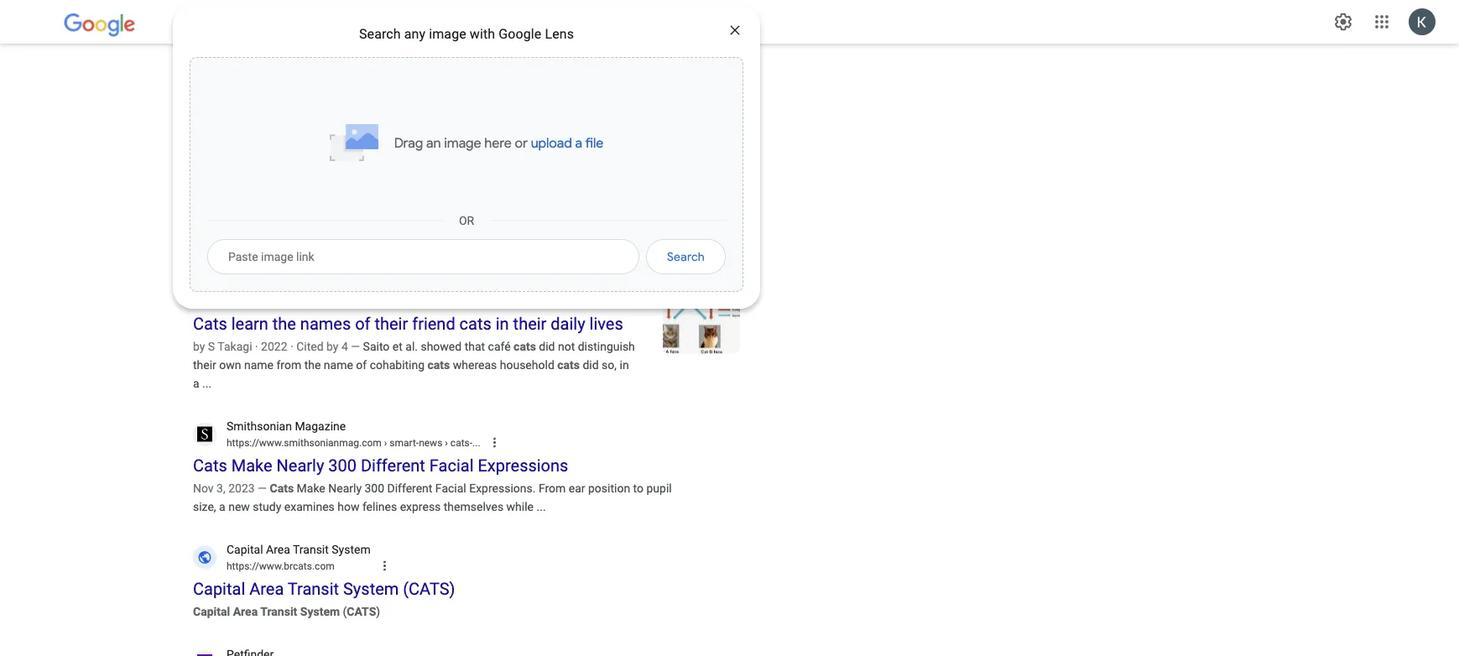 Task type: locate. For each thing, give the bounding box(es) containing it.
did left not
[[539, 340, 555, 354]]

2 vertical spatial capital
[[193, 605, 230, 619]]

make
[[231, 456, 272, 476], [297, 482, 326, 496]]

None search field
[[0, 0, 761, 309]]

to right pet
[[319, 217, 330, 231]]

0 vertical spatial area
[[266, 543, 290, 557]]

0 horizontal spatial make
[[231, 456, 272, 476]]

the left fertile
[[318, 112, 335, 126]]

gaza
[[595, 217, 622, 231]]

2 vertical spatial of
[[356, 359, 367, 373]]

0 vertical spatial nearly
[[277, 456, 324, 476]]

began inside jun 1, 2009 domestication began in the fertile crescent, perhaps around 10,000 years ago ...
[[271, 112, 303, 126]]

cats up diary
[[193, 217, 217, 231]]

0 vertical spatial system
[[332, 543, 371, 557]]

ago ...
[[579, 112, 611, 126]]

around
[[470, 112, 507, 126]]

0 vertical spatial search
[[359, 26, 401, 42]]

300 inside make nearly 300 different facial expressions. from ear position to pupil size, a new study examines how felines express themselves while ...
[[365, 482, 385, 496]]

cats left | on the left top of page
[[193, 191, 227, 211]]

system inside capital area transit system https://www.brcats.com
[[332, 543, 371, 557]]

so,
[[602, 359, 617, 373]]

cats up nov
[[193, 456, 227, 476]]

nearly up 'how'
[[328, 482, 362, 496]]

1 vertical spatial 300
[[365, 482, 385, 496]]

transit up the https://www.brcats.com text box
[[293, 543, 329, 557]]

·
[[220, 217, 223, 231], [589, 217, 592, 231], [221, 236, 225, 249], [255, 340, 258, 354], [290, 340, 294, 354]]

1 vertical spatial area
[[249, 580, 284, 599]]

that
[[465, 340, 485, 354]]

in down the evolution of house cats
[[306, 112, 316, 126]]

position
[[588, 482, 631, 496]]

nearly
[[277, 456, 324, 476], [328, 482, 362, 496]]

0 horizontal spatial began
[[271, 112, 303, 126]]

0 horizontal spatial did
[[539, 340, 555, 354]]

cats for cats | lifeandstyle
[[193, 191, 227, 211]]

lives
[[590, 315, 624, 334]]

nov
[[193, 482, 214, 496]]

0 vertical spatial of
[[298, 68, 314, 88]]

felines
[[363, 501, 397, 514]]

nature
[[227, 278, 262, 292]]

0 horizontal spatial to
[[319, 217, 330, 231]]

1 horizontal spatial to
[[633, 482, 644, 496]]

and
[[276, 236, 295, 249]]

1 horizontal spatial name
[[324, 359, 353, 373]]

the inside jun 1, 2009 domestication began in the fertile crescent, perhaps around 10,000 years ago ...
[[318, 112, 335, 126]]

for
[[484, 217, 499, 231]]

name down 4
[[324, 359, 353, 373]]

interbreeding
[[410, 236, 479, 249]]

› article › the-tami... text field
[[389, 49, 478, 61]]

by
[[193, 340, 205, 354], [327, 340, 339, 354]]

area for capital area transit system ( cats )
[[233, 605, 258, 619]]

the
[[318, 112, 335, 126], [494, 236, 511, 249], [273, 315, 296, 334], [304, 359, 321, 373]]

of down https://www.scientificamerican.com
[[298, 68, 314, 88]]

1 horizontal spatial did
[[583, 359, 599, 373]]

a left file at the left top of the page
[[576, 134, 583, 151]]

— up study
[[258, 482, 267, 496]]

facial up themselves
[[436, 482, 467, 496]]

2 vertical spatial system
[[300, 605, 340, 619]]

0 vertical spatial 300
[[328, 456, 357, 476]]

the inside 'did not distinguish their own name from the name of cohabiting'
[[304, 359, 321, 373]]

began down cats · from beloved pet to biodiversity villain: what now for australia's cats on the top of the page
[[375, 236, 407, 249]]

· right 2022
[[290, 340, 294, 354]]

1 vertical spatial began
[[375, 236, 407, 249]]

capital area transit system https://www.brcats.com
[[227, 543, 371, 572]]

1 vertical spatial facial
[[436, 482, 467, 496]]

0 vertical spatial capital
[[227, 543, 263, 557]]

search
[[359, 26, 401, 42], [667, 250, 705, 264]]

1 vertical spatial capital
[[193, 580, 245, 599]]

system down 'how'
[[332, 543, 371, 557]]

0 horizontal spatial name
[[244, 359, 274, 373]]

transit down the https://www.brcats.com text box
[[260, 605, 297, 619]]

2023
[[228, 482, 255, 496]]

cats up 's' on the bottom of the page
[[193, 315, 227, 334]]

1 horizontal spatial by
[[327, 340, 339, 354]]

300 up felines
[[365, 482, 385, 496]]

—
[[351, 340, 360, 354], [258, 482, 267, 496]]

capital for capital area transit system (cats)
[[193, 580, 245, 599]]

in inside jun 1, 2009 domestication began in the fertile crescent, perhaps around 10,000 years ago ...
[[306, 112, 316, 126]]

Paste image link field
[[207, 239, 640, 274]]

0 vertical spatial from
[[226, 217, 253, 231]]

0 vertical spatial began
[[271, 112, 303, 126]]

0 horizontal spatial their
[[193, 359, 216, 373]]

examines
[[284, 501, 335, 514]]

did inside "did so, in a ..."
[[583, 359, 599, 373]]

area for capital area transit system https://www.brcats.com
[[266, 543, 290, 557]]

· right diary
[[221, 236, 225, 249]]

different down smart-
[[361, 456, 426, 476]]

journal
[[265, 278, 304, 292]]

1 horizontal spatial search
[[667, 250, 705, 264]]

0 vertical spatial image
[[429, 26, 467, 42]]

capital for capital area transit system https://www.brcats.com
[[227, 543, 263, 557]]

of down saito
[[356, 359, 367, 373]]

0 horizontal spatial from
[[226, 217, 253, 231]]

system up the )
[[343, 580, 399, 599]]

did so, in a ...
[[193, 359, 629, 391]]

make up examines
[[297, 482, 326, 496]]

expressions.
[[469, 482, 536, 496]]

expressions
[[478, 456, 569, 476]]

nearly inside make nearly 300 different facial expressions. from ear position to pupil size, a new study examines how felines express themselves while ...
[[328, 482, 362, 496]]

1 horizontal spatial make
[[297, 482, 326, 496]]

capital
[[227, 543, 263, 557], [193, 580, 245, 599], [193, 605, 230, 619]]

› left the-
[[427, 49, 430, 61]]

1 vertical spatial different
[[387, 482, 433, 496]]

1 vertical spatial system
[[343, 580, 399, 599]]

image up the-
[[429, 26, 467, 42]]

capital inside capital area transit system https://www.brcats.com
[[227, 543, 263, 557]]

in right so,
[[620, 359, 629, 373]]

· down cats | lifeandstyle
[[220, 217, 223, 231]]

did inside 'did not distinguish their own name from the name of cohabiting'
[[539, 340, 555, 354]]

search inside button
[[667, 250, 705, 264]]

did not distinguish their own name from the name of cohabiting
[[193, 340, 635, 373]]

transit for (cats)
[[288, 580, 339, 599]]

search button
[[646, 239, 726, 274]]

cats from www.scientificamerican.com image
[[663, 31, 740, 108]]

began down the evolution of house cats
[[271, 112, 303, 126]]

transit down capital area transit system https://www.brcats.com on the bottom of the page
[[288, 580, 339, 599]]

cats
[[558, 217, 581, 231], [350, 236, 372, 249], [460, 315, 492, 334], [514, 340, 536, 354], [428, 359, 450, 373], [558, 359, 580, 373]]

0 horizontal spatial search
[[359, 26, 401, 42]]

(
[[343, 605, 347, 619]]

None text field
[[227, 436, 481, 451]]

in inside "did so, in a ..."
[[620, 359, 629, 373]]

friend
[[412, 315, 456, 334]]

0 vertical spatial did
[[539, 340, 555, 354]]

area
[[266, 543, 290, 557], [249, 580, 284, 599], [233, 605, 258, 619]]

their left daily
[[513, 315, 547, 334]]

1 horizontal spatial began
[[375, 236, 407, 249]]

1 vertical spatial search
[[667, 250, 705, 264]]

of up saito
[[355, 315, 371, 334]]

1 vertical spatial transit
[[288, 580, 339, 599]]

image down perhaps
[[444, 134, 481, 151]]

facial down cats-
[[430, 456, 474, 476]]

2 by from the left
[[327, 340, 339, 354]]

image
[[429, 26, 467, 42], [444, 134, 481, 151]]

ear
[[569, 482, 586, 496]]

s
[[208, 340, 215, 354]]

the down 'for'
[[494, 236, 511, 249]]

by left 4
[[327, 340, 339, 354]]

1 vertical spatial to
[[633, 482, 644, 496]]

1 vertical spatial image
[[444, 134, 481, 151]]

cats up 1960s, ...
[[558, 217, 581, 231]]

their up et
[[375, 315, 408, 334]]

upload
[[531, 134, 572, 151]]

0 vertical spatial —
[[351, 340, 360, 354]]

0 vertical spatial a
[[576, 134, 583, 151]]

0 vertical spatial transit
[[293, 543, 329, 557]]

different up express
[[387, 482, 433, 496]]

cats | lifeandstyle
[[193, 191, 330, 211]]

different
[[361, 456, 426, 476], [387, 482, 433, 496]]

300 down smithsonian magazine https://www.smithsonianmag.com › smart-news › cats-...
[[328, 456, 357, 476]]

cats-
[[451, 437, 473, 449]]

1 horizontal spatial nearly
[[328, 482, 362, 496]]

transit inside capital area transit system https://www.brcats.com
[[293, 543, 329, 557]]

|
[[231, 191, 236, 211]]

et
[[393, 340, 403, 354]]

cats for cats
[[270, 482, 294, 496]]

from left ear
[[539, 482, 566, 496]]

from up wildcats
[[226, 217, 253, 231]]

news
[[419, 437, 443, 449]]

cats for cats · from beloved pet to biodiversity villain: what now for australia's cats
[[193, 217, 217, 231]]

or
[[459, 214, 474, 227]]

1 horizontal spatial from
[[539, 482, 566, 496]]

their up a ...
[[193, 359, 216, 373]]

0 horizontal spatial —
[[258, 482, 267, 496]]

search left 'any'
[[359, 26, 401, 42]]

› left article
[[391, 49, 394, 61]]

0 horizontal spatial by
[[193, 340, 205, 354]]

2009
[[227, 94, 254, 108]]

a ...
[[193, 377, 212, 391]]

transit for (
[[260, 605, 297, 619]]

https://www.scientificamerican.com
[[227, 49, 389, 61]]

1 horizontal spatial 300
[[365, 482, 385, 496]]

to left pupil
[[633, 482, 644, 496]]

the down cited
[[304, 359, 321, 373]]

none text field containing https://www.smithsonianmag.com
[[227, 436, 481, 451]]

— right 4
[[351, 340, 360, 354]]

2 name from the left
[[324, 359, 353, 373]]

an
[[426, 134, 441, 151]]

cats for cats make nearly 300 different facial expressions
[[193, 456, 227, 476]]

2 vertical spatial transit
[[260, 605, 297, 619]]

search any image with google lens
[[359, 26, 574, 42]]

did left so,
[[583, 359, 599, 373]]

a left new
[[219, 501, 226, 514]]

1 vertical spatial from
[[539, 482, 566, 496]]

system down capital area transit system (cats)
[[300, 605, 340, 619]]

the evolution of house cats
[[193, 68, 404, 88]]

names
[[300, 315, 351, 334]]

smart-
[[390, 437, 419, 449]]

search for search
[[667, 250, 705, 264]]

1 vertical spatial nearly
[[328, 482, 362, 496]]

facial inside make nearly 300 different facial expressions. from ear position to pupil size, a new study examines how felines express themselves while ...
[[436, 482, 467, 496]]

a
[[576, 134, 583, 151], [219, 501, 226, 514]]

› left smart-
[[384, 437, 387, 449]]

image for with
[[429, 26, 467, 42]]

None text field
[[227, 48, 478, 63]]

search up cats from www.nature.com image
[[667, 250, 705, 264]]

1 horizontal spatial a
[[576, 134, 583, 151]]

1 vertical spatial a
[[219, 501, 226, 514]]

nearly down https://www.smithsonianmag.com
[[277, 456, 324, 476]]

1 vertical spatial —
[[258, 482, 267, 496]]

the up by s takagi · 2022 · cited by 4 —
[[273, 315, 296, 334]]

from
[[226, 217, 253, 231], [539, 482, 566, 496]]

10,000
[[510, 112, 545, 126]]

1 vertical spatial did
[[583, 359, 599, 373]]

1 vertical spatial make
[[297, 482, 326, 496]]

by left 's' on the bottom of the page
[[193, 340, 205, 354]]

https://www.brcats.com
[[227, 561, 335, 572]]

cats up study
[[270, 482, 294, 496]]

cohabiting
[[370, 359, 425, 373]]

or
[[515, 134, 528, 151]]

area inside capital area transit system https://www.brcats.com
[[266, 543, 290, 557]]

name down 2022
[[244, 359, 274, 373]]

household
[[500, 359, 555, 373]]

0 horizontal spatial nearly
[[277, 456, 324, 476]]

to
[[319, 217, 330, 231], [633, 482, 644, 496]]

wildcats
[[227, 236, 273, 249]]

cats for cats learn the names of their friend cats in their daily lives
[[193, 315, 227, 334]]

make up 2023
[[231, 456, 272, 476]]

house
[[318, 68, 366, 88]]

biodiversity
[[333, 217, 392, 231]]

began
[[271, 112, 303, 126], [375, 236, 407, 249]]

0 horizontal spatial a
[[219, 501, 226, 514]]

2 vertical spatial area
[[233, 605, 258, 619]]

jun 1, 2009 domestication began in the fertile crescent, perhaps around 10,000 years ago ...
[[193, 94, 611, 126]]

image for here
[[444, 134, 481, 151]]



Task type: vqa. For each thing, say whether or not it's contained in the screenshot.
5900 canoga ave #400, woodland hills, ca 91367 field
no



Task type: describe. For each thing, give the bounding box(es) containing it.
?
[[581, 217, 586, 231]]

villain:
[[395, 217, 428, 231]]

saito
[[363, 340, 390, 354]]

› smart-news › cats-... text field
[[382, 437, 481, 449]]

cats down showed
[[428, 359, 450, 373]]

while ...
[[507, 501, 546, 514]]

cats | lifeandstyle link
[[193, 154, 446, 212]]

› left cats-
[[445, 437, 448, 449]]

system for (cats)
[[343, 580, 399, 599]]

google
[[499, 26, 542, 42]]

(cats)
[[403, 580, 455, 599]]

domestic
[[298, 236, 347, 249]]

search for search any image with google lens
[[359, 26, 401, 42]]

0 vertical spatial make
[[231, 456, 272, 476]]

by s takagi · 2022 · cited by 4 —
[[193, 340, 363, 354]]

café
[[488, 340, 511, 354]]

a inside make nearly 300 different facial expressions. from ear position to pupil size, a new study examines how felines express themselves while ...
[[219, 501, 226, 514]]

cats whereas household cats
[[428, 359, 580, 373]]

0 vertical spatial to
[[319, 217, 330, 231]]

cats from www.nature.com image
[[663, 277, 740, 354]]

beloved
[[256, 217, 297, 231]]

jun
[[193, 94, 213, 108]]

the-
[[433, 49, 450, 61]]

cats down not
[[558, 359, 580, 373]]

magazine
[[295, 420, 346, 434]]

any
[[404, 26, 426, 42]]

the
[[193, 68, 221, 88]]

1 name from the left
[[244, 359, 274, 373]]

daily
[[551, 315, 586, 334]]

https://www.brcats.com text field
[[227, 559, 335, 574]]

cats down article
[[370, 68, 404, 88]]

with
[[470, 26, 495, 42]]

cats up household
[[514, 340, 536, 354]]

none search field containing drag an image here or
[[0, 0, 761, 309]]

smithsonian
[[227, 420, 292, 434]]

study
[[253, 501, 281, 514]]

to inside make nearly 300 different facial expressions. from ear position to pupil size, a new study examines how felines express themselves while ...
[[633, 482, 644, 496]]

from
[[277, 359, 302, 373]]

cats from www.theguardian.com image
[[663, 154, 740, 231]]

different inside make nearly 300 different facial expressions. from ear position to pupil size, a new study examines how felines express themselves while ...
[[387, 482, 433, 496]]

domestication
[[193, 112, 268, 126]]

)
[[376, 605, 380, 619]]

upload a file button
[[531, 134, 604, 151]]

did for so,
[[583, 359, 599, 373]]

https://www.scientificamerican.com › article › the-tami...
[[227, 49, 478, 61]]

did for not
[[539, 340, 555, 354]]

nature journal
[[227, 278, 304, 292]]

smithsonian magazine https://www.smithsonianmag.com › smart-news › cats-...
[[227, 420, 481, 449]]

2022
[[261, 340, 288, 354]]

whereas
[[453, 359, 497, 373]]

0 vertical spatial different
[[361, 456, 426, 476]]

showed
[[421, 340, 462, 354]]

fertile
[[338, 112, 371, 126]]

transit for https://www.brcats.com
[[293, 543, 329, 557]]

none text field containing https://www.scientificamerican.com
[[227, 48, 478, 63]]

1 horizontal spatial —
[[351, 340, 360, 354]]

themselves
[[444, 501, 504, 514]]

in up café
[[496, 315, 509, 334]]

how
[[338, 501, 360, 514]]

own
[[219, 359, 241, 373]]

pet
[[300, 217, 316, 231]]

? · gaza diary · wildcats and domestic
[[193, 217, 622, 249]]

1 by from the left
[[193, 340, 205, 354]]

crescent,
[[373, 112, 422, 126]]

saito et al. showed that café cats
[[363, 340, 536, 354]]

learn
[[231, 315, 268, 334]]

make nearly 300 different facial expressions. from ear position to pupil size, a new study examines how felines express themselves while ...
[[193, 482, 672, 514]]

file
[[586, 134, 604, 151]]

pupil
[[647, 482, 672, 496]]

cats learn the names of their friend cats in their daily lives
[[193, 315, 624, 334]]

drag
[[394, 134, 423, 151]]

...
[[473, 437, 481, 449]]

express
[[400, 501, 441, 514]]

0 horizontal spatial 300
[[328, 456, 357, 476]]

1 vertical spatial of
[[355, 315, 371, 334]]

cats make nearly 300 different facial expressions
[[193, 456, 569, 476]]

2 horizontal spatial their
[[513, 315, 547, 334]]

· right ?
[[589, 217, 592, 231]]

1 horizontal spatial their
[[375, 315, 408, 334]]

cats · from beloved pet to biodiversity villain: what now for australia's cats
[[193, 217, 581, 231]]

cats down biodiversity
[[350, 236, 372, 249]]

al.
[[406, 340, 418, 354]]

nov 3, 2023 —
[[193, 482, 270, 496]]

make inside make nearly 300 different facial expressions. from ear position to pupil size, a new study examines how felines express themselves while ...
[[297, 482, 326, 496]]

cats up that
[[460, 315, 492, 334]]

evolution
[[225, 68, 294, 88]]

diary
[[193, 236, 219, 249]]

now
[[460, 217, 482, 231]]

capital for capital area transit system ( cats )
[[193, 605, 230, 619]]

area for capital area transit system (cats)
[[249, 580, 284, 599]]

of inside 'did not distinguish their own name from the name of cohabiting'
[[356, 359, 367, 373]]

what
[[431, 217, 457, 231]]

in down 'for'
[[482, 236, 491, 249]]

system for https://www.brcats.com
[[332, 543, 371, 557]]

3,
[[217, 482, 226, 496]]

here
[[485, 134, 512, 151]]

drag an image here or upload a file
[[394, 134, 604, 151]]

takagi
[[218, 340, 252, 354]]

0 vertical spatial facial
[[430, 456, 474, 476]]

https://www.smithsonianmag.com
[[227, 437, 382, 449]]

perhaps
[[425, 112, 467, 126]]

their inside 'did not distinguish their own name from the name of cohabiting'
[[193, 359, 216, 373]]

lens
[[545, 26, 574, 42]]

australia's
[[502, 217, 556, 231]]

cats began interbreeding in the 1960s, ...
[[350, 236, 561, 249]]

google image
[[64, 13, 136, 37]]

cited
[[296, 340, 324, 354]]

cats
[[347, 605, 376, 619]]

from inside make nearly 300 different facial expressions. from ear position to pupil size, a new study examines how felines express themselves while ...
[[539, 482, 566, 496]]

· left 2022
[[255, 340, 258, 354]]

capital area transit system (cats)
[[193, 580, 455, 599]]

system for (
[[300, 605, 340, 619]]

not
[[558, 340, 575, 354]]



